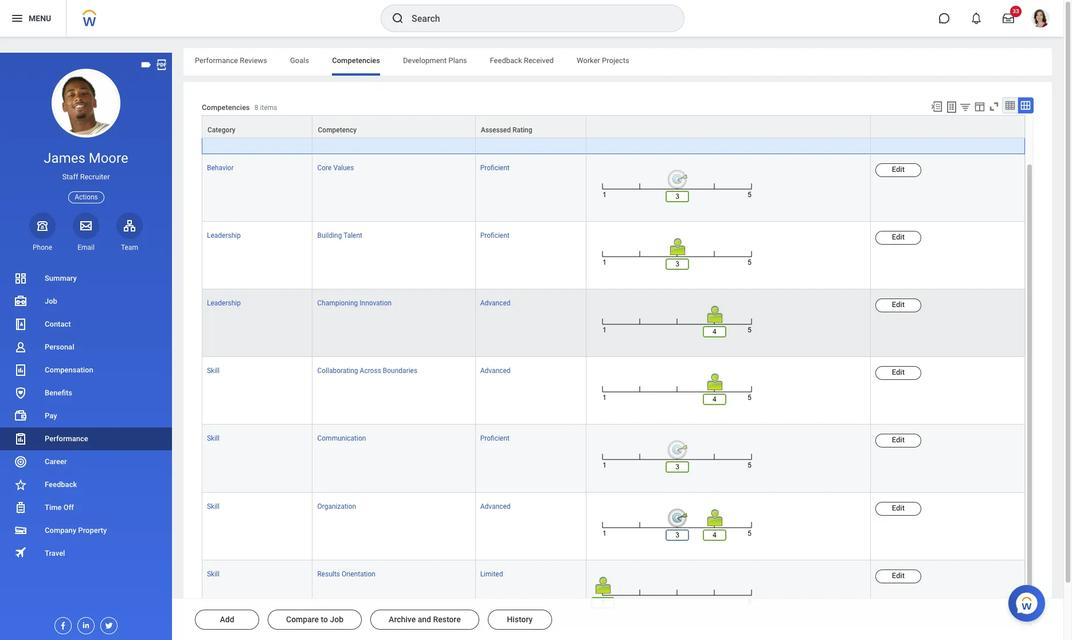 Task type: locate. For each thing, give the bounding box(es) containing it.
proficient
[[480, 164, 510, 172], [480, 232, 510, 240], [480, 435, 510, 443]]

goals
[[290, 56, 309, 65]]

1 vertical spatial leadership
[[207, 300, 241, 308]]

1 proficient from the top
[[480, 164, 510, 172]]

edit button
[[876, 164, 922, 177], [876, 231, 922, 245], [876, 299, 922, 313], [876, 367, 922, 381], [876, 435, 922, 448], [876, 502, 922, 516], [876, 570, 922, 584]]

leadership link
[[207, 230, 241, 240], [207, 297, 241, 308]]

0 horizontal spatial feedback
[[45, 481, 77, 489]]

performance left reviews
[[195, 56, 238, 65]]

menu
[[29, 14, 51, 23]]

feedback
[[490, 56, 522, 65], [45, 481, 77, 489]]

projects
[[602, 56, 630, 65]]

competencies 8 items
[[202, 103, 277, 112]]

row
[[202, 86, 1026, 154], [202, 115, 1026, 138]]

4 skill from the top
[[207, 571, 220, 579]]

across
[[360, 367, 381, 375]]

list
[[0, 267, 172, 566]]

0 horizontal spatial job
[[45, 297, 57, 306]]

1 leadership from the top
[[207, 232, 241, 240]]

competencies for competencies 8 items
[[202, 103, 250, 112]]

compare to job
[[286, 615, 344, 625]]

row containing category
[[202, 115, 1026, 138]]

actions button
[[68, 191, 104, 203]]

travel
[[45, 550, 65, 558]]

table image
[[1005, 100, 1016, 111]]

personal
[[45, 343, 74, 352]]

performance inside 'tab list'
[[195, 56, 238, 65]]

1 horizontal spatial performance
[[195, 56, 238, 65]]

edit
[[892, 165, 905, 174], [892, 233, 905, 242], [892, 301, 905, 309], [892, 368, 905, 377], [892, 436, 905, 445], [892, 504, 905, 513], [892, 572, 905, 580]]

0 vertical spatial performance
[[195, 56, 238, 65]]

innovation
[[360, 300, 392, 308]]

compare
[[286, 615, 319, 625]]

skill for communication
[[207, 435, 220, 443]]

0 vertical spatial proficient link
[[480, 162, 510, 172]]

performance
[[195, 56, 238, 65], [45, 435, 88, 443]]

expand table image
[[1020, 100, 1032, 111]]

job right to
[[330, 615, 344, 625]]

competencies right the goals
[[332, 56, 380, 65]]

to
[[321, 615, 328, 625]]

championing innovation link
[[317, 297, 392, 308]]

1 leadership link from the top
[[207, 230, 241, 240]]

values
[[333, 164, 354, 172]]

advanced link for across
[[480, 365, 511, 375]]

results orientation
[[317, 571, 376, 579]]

feedback for feedback
[[45, 481, 77, 489]]

1 horizontal spatial job
[[330, 615, 344, 625]]

communication link
[[317, 433, 366, 443]]

collaborating across boundaries
[[317, 367, 418, 375]]

feedback up "time off"
[[45, 481, 77, 489]]

fullscreen image
[[988, 100, 1001, 113]]

competencies inside 'tab list'
[[332, 56, 380, 65]]

export to worksheets image
[[945, 100, 959, 114]]

2 vertical spatial proficient link
[[480, 433, 510, 443]]

1 vertical spatial feedback
[[45, 481, 77, 489]]

1 advanced from the top
[[480, 300, 511, 308]]

performance reviews
[[195, 56, 267, 65]]

job inside list
[[45, 297, 57, 306]]

core
[[317, 164, 332, 172]]

tab list containing performance reviews
[[184, 48, 1053, 76]]

linkedin image
[[78, 618, 91, 630]]

moore
[[89, 150, 128, 166]]

0 vertical spatial job
[[45, 297, 57, 306]]

1 horizontal spatial feedback
[[490, 56, 522, 65]]

pay image
[[14, 410, 28, 423]]

4 skill link from the top
[[207, 568, 220, 579]]

1 vertical spatial proficient
[[480, 232, 510, 240]]

2 vertical spatial proficient
[[480, 435, 510, 443]]

2 advanced link from the top
[[480, 365, 511, 375]]

building talent
[[317, 232, 363, 240]]

benefits image
[[14, 387, 28, 400]]

1 vertical spatial advanced
[[480, 367, 511, 375]]

proficient link for talent
[[480, 230, 510, 240]]

feedback image
[[14, 478, 28, 492]]

championing
[[317, 300, 358, 308]]

core values
[[317, 164, 354, 172]]

tab list
[[184, 48, 1053, 76]]

0 horizontal spatial competencies
[[202, 103, 250, 112]]

feedback received
[[490, 56, 554, 65]]

2 proficient link from the top
[[480, 230, 510, 240]]

2 vertical spatial advanced link
[[480, 501, 511, 511]]

email
[[78, 244, 95, 252]]

6 edit button from the top
[[876, 502, 922, 516]]

Search Workday  search field
[[412, 6, 661, 31]]

team
[[121, 244, 138, 252]]

feedback inside 'tab list'
[[490, 56, 522, 65]]

feedback left received
[[490, 56, 522, 65]]

summary
[[45, 274, 77, 283]]

leadership for championing
[[207, 300, 241, 308]]

orientation
[[342, 571, 376, 579]]

0 vertical spatial leadership
[[207, 232, 241, 240]]

1 vertical spatial leadership link
[[207, 297, 241, 308]]

3 skill from the top
[[207, 503, 220, 511]]

time
[[45, 504, 62, 512]]

history
[[507, 615, 533, 625]]

2 proficient from the top
[[480, 232, 510, 240]]

0 vertical spatial proficient
[[480, 164, 510, 172]]

organization
[[317, 503, 356, 511]]

skill link for communication
[[207, 433, 220, 443]]

twitter image
[[101, 618, 114, 631]]

3 skill link from the top
[[207, 501, 220, 511]]

skill link for organization
[[207, 501, 220, 511]]

1 row from the top
[[202, 86, 1026, 154]]

pay
[[45, 412, 57, 420]]

james
[[44, 150, 85, 166]]

1 proficient link from the top
[[480, 162, 510, 172]]

3 advanced link from the top
[[480, 501, 511, 511]]

performance up career
[[45, 435, 88, 443]]

feedback inside navigation pane 'region'
[[45, 481, 77, 489]]

33 button
[[996, 6, 1022, 31]]

select to filter grid data image
[[960, 101, 972, 113]]

0 horizontal spatial performance
[[45, 435, 88, 443]]

competencies
[[332, 56, 380, 65], [202, 103, 250, 112]]

2 row from the top
[[202, 115, 1026, 138]]

email james moore element
[[73, 243, 99, 252]]

1 vertical spatial competencies
[[202, 103, 250, 112]]

competencies up "category"
[[202, 103, 250, 112]]

edit row
[[202, 154, 1026, 222], [202, 222, 1026, 290], [202, 290, 1026, 358], [202, 358, 1026, 425], [202, 425, 1026, 493], [202, 493, 1026, 561], [202, 561, 1026, 629]]

performance inside list
[[45, 435, 88, 443]]

4 cell from the left
[[871, 86, 1026, 154]]

mail image
[[79, 219, 93, 233]]

2 leadership link from the top
[[207, 297, 241, 308]]

view printable version (pdf) image
[[155, 59, 168, 71]]

4 edit button from the top
[[876, 367, 922, 381]]

0 vertical spatial competencies
[[332, 56, 380, 65]]

0 vertical spatial advanced
[[480, 300, 511, 308]]

competencies for competencies
[[332, 56, 380, 65]]

1 vertical spatial performance
[[45, 435, 88, 443]]

skill link
[[207, 365, 220, 375], [207, 433, 220, 443], [207, 501, 220, 511], [207, 568, 220, 579]]

7 edit from the top
[[892, 572, 905, 580]]

job up contact
[[45, 297, 57, 306]]

0 vertical spatial feedback
[[490, 56, 522, 65]]

benefits
[[45, 389, 72, 398]]

1 skill link from the top
[[207, 365, 220, 375]]

2 advanced from the top
[[480, 367, 511, 375]]

skill for organization
[[207, 503, 220, 511]]

worker projects
[[577, 56, 630, 65]]

skill
[[207, 367, 220, 375], [207, 435, 220, 443], [207, 503, 220, 511], [207, 571, 220, 579]]

contact image
[[14, 318, 28, 332]]

job image
[[14, 295, 28, 309]]

2 skill from the top
[[207, 435, 220, 443]]

reviews
[[240, 56, 267, 65]]

8
[[255, 104, 258, 112]]

5 edit button from the top
[[876, 435, 922, 448]]

results
[[317, 571, 340, 579]]

0 vertical spatial leadership link
[[207, 230, 241, 240]]

1 vertical spatial proficient link
[[480, 230, 510, 240]]

leadership
[[207, 232, 241, 240], [207, 300, 241, 308]]

1 skill from the top
[[207, 367, 220, 375]]

1 vertical spatial job
[[330, 615, 344, 625]]

history button
[[488, 610, 552, 630]]

toolbar
[[926, 98, 1034, 115]]

1 horizontal spatial competencies
[[332, 56, 380, 65]]

proficient link
[[480, 162, 510, 172], [480, 230, 510, 240], [480, 433, 510, 443]]

assessed
[[481, 126, 511, 134]]

summary image
[[14, 272, 28, 286]]

5 edit from the top
[[892, 436, 905, 445]]

0 vertical spatial advanced link
[[480, 297, 511, 308]]

performance for performance reviews
[[195, 56, 238, 65]]

performance image
[[14, 433, 28, 446]]

leadership link for building talent
[[207, 230, 241, 240]]

time off
[[45, 504, 74, 512]]

advanced link
[[480, 297, 511, 308], [480, 365, 511, 375], [480, 501, 511, 511]]

category button
[[202, 116, 312, 138]]

phone image
[[34, 219, 50, 233]]

1 vertical spatial advanced link
[[480, 365, 511, 375]]

proficient link for values
[[480, 162, 510, 172]]

travel image
[[14, 546, 28, 560]]

2 vertical spatial advanced
[[480, 503, 511, 511]]

worker
[[577, 56, 600, 65]]

2 leadership from the top
[[207, 300, 241, 308]]

4 edit from the top
[[892, 368, 905, 377]]

1 advanced link from the top
[[480, 297, 511, 308]]

time off link
[[0, 497, 172, 520]]

4 edit row from the top
[[202, 358, 1026, 425]]

1 edit from the top
[[892, 165, 905, 174]]

company property image
[[14, 524, 28, 538]]

leadership link for championing innovation
[[207, 297, 241, 308]]

cell
[[202, 86, 313, 154], [313, 86, 476, 154], [476, 86, 587, 154], [871, 86, 1026, 154]]

2 skill link from the top
[[207, 433, 220, 443]]

archive
[[389, 615, 416, 625]]



Task type: describe. For each thing, give the bounding box(es) containing it.
compensation image
[[14, 364, 28, 377]]

tag image
[[140, 59, 153, 71]]

skill link for results orientation
[[207, 568, 220, 579]]

behavior
[[207, 164, 234, 172]]

collaborating across boundaries link
[[317, 365, 418, 375]]

limited
[[480, 571, 503, 579]]

navigation pane region
[[0, 53, 172, 641]]

assessed rating
[[481, 126, 533, 134]]

and
[[418, 615, 431, 625]]

recruiter
[[80, 173, 110, 181]]

team james moore element
[[116, 243, 143, 252]]

contact link
[[0, 313, 172, 336]]

development plans
[[403, 56, 467, 65]]

talent
[[344, 232, 363, 240]]

staff recruiter
[[62, 173, 110, 181]]

competency
[[318, 126, 357, 134]]

behavior link
[[207, 162, 234, 172]]

assessed rating button
[[476, 116, 586, 138]]

archive and restore
[[389, 615, 461, 625]]

1 cell from the left
[[202, 86, 313, 154]]

archive and restore button
[[371, 610, 479, 630]]

company property
[[45, 527, 107, 535]]

items
[[260, 104, 277, 112]]

personal image
[[14, 341, 28, 354]]

phone button
[[29, 213, 56, 252]]

list containing summary
[[0, 267, 172, 566]]

career
[[45, 458, 67, 466]]

benefits link
[[0, 382, 172, 405]]

limited link
[[480, 568, 503, 579]]

leadership for building
[[207, 232, 241, 240]]

skill for results orientation
[[207, 571, 220, 579]]

phone
[[33, 244, 52, 252]]

3 edit button from the top
[[876, 299, 922, 313]]

3 edit row from the top
[[202, 290, 1026, 358]]

6 edit row from the top
[[202, 493, 1026, 561]]

view team image
[[123, 219, 137, 233]]

add
[[220, 615, 234, 625]]

menu button
[[0, 0, 66, 37]]

row for competencies
[[202, 86, 1026, 154]]

job link
[[0, 290, 172, 313]]

competency button
[[313, 116, 475, 138]]

justify image
[[10, 11, 24, 25]]

off
[[64, 504, 74, 512]]

company
[[45, 527, 76, 535]]

travel link
[[0, 543, 172, 566]]

core values link
[[317, 162, 354, 172]]

3 cell from the left
[[476, 86, 587, 154]]

development
[[403, 56, 447, 65]]

email button
[[73, 213, 99, 252]]

championing innovation
[[317, 300, 392, 308]]

skill for collaborating across boundaries
[[207, 367, 220, 375]]

contact
[[45, 320, 71, 329]]

advanced link for innovation
[[480, 297, 511, 308]]

personal link
[[0, 336, 172, 359]]

rating
[[513, 126, 533, 134]]

performance link
[[0, 428, 172, 451]]

advanced for across
[[480, 367, 511, 375]]

restore
[[433, 615, 461, 625]]

notifications large image
[[971, 13, 983, 24]]

menu banner
[[0, 0, 1064, 37]]

proficient for values
[[480, 164, 510, 172]]

received
[[524, 56, 554, 65]]

3 edit from the top
[[892, 301, 905, 309]]

action bar region
[[172, 599, 1073, 641]]

5 edit row from the top
[[202, 425, 1026, 493]]

compare to job button
[[268, 610, 362, 630]]

results orientation link
[[317, 568, 376, 579]]

time off image
[[14, 501, 28, 515]]

proficient for talent
[[480, 232, 510, 240]]

organization link
[[317, 501, 356, 511]]

click to view/edit grid preferences image
[[974, 100, 987, 113]]

inbox large image
[[1003, 13, 1015, 24]]

feedback link
[[0, 474, 172, 497]]

add button
[[195, 610, 259, 630]]

profile logan mcneil image
[[1032, 9, 1050, 30]]

7 edit row from the top
[[202, 561, 1026, 629]]

6 edit from the top
[[892, 504, 905, 513]]

collaborating
[[317, 367, 358, 375]]

pay link
[[0, 405, 172, 428]]

2 edit button from the top
[[876, 231, 922, 245]]

category
[[208, 126, 236, 134]]

row for james moore
[[202, 115, 1026, 138]]

feedback for feedback received
[[490, 56, 522, 65]]

james moore
[[44, 150, 128, 166]]

advanced for innovation
[[480, 300, 511, 308]]

3 proficient link from the top
[[480, 433, 510, 443]]

performance for performance
[[45, 435, 88, 443]]

export to excel image
[[931, 100, 944, 113]]

job inside button
[[330, 615, 344, 625]]

2 cell from the left
[[313, 86, 476, 154]]

compensation link
[[0, 359, 172, 382]]

staff
[[62, 173, 78, 181]]

career link
[[0, 451, 172, 474]]

boundaries
[[383, 367, 418, 375]]

33
[[1013, 8, 1020, 14]]

2 edit row from the top
[[202, 222, 1026, 290]]

facebook image
[[55, 618, 68, 631]]

1 edit row from the top
[[202, 154, 1026, 222]]

company property link
[[0, 520, 172, 543]]

2 edit from the top
[[892, 233, 905, 242]]

3 advanced from the top
[[480, 503, 511, 511]]

3 proficient from the top
[[480, 435, 510, 443]]

building
[[317, 232, 342, 240]]

actions
[[75, 193, 98, 201]]

phone james moore element
[[29, 243, 56, 252]]

skill link for collaborating across boundaries
[[207, 365, 220, 375]]

building talent link
[[317, 230, 363, 240]]

search image
[[391, 11, 405, 25]]

7 edit button from the top
[[876, 570, 922, 584]]

team link
[[116, 213, 143, 252]]

communication
[[317, 435, 366, 443]]

career image
[[14, 455, 28, 469]]

1 edit button from the top
[[876, 164, 922, 177]]



Task type: vqa. For each thing, say whether or not it's contained in the screenshot.
arrangement: within Update Employee's Working Time: Request Flexible Work Arrangement: Jacqueline Desjardins
no



